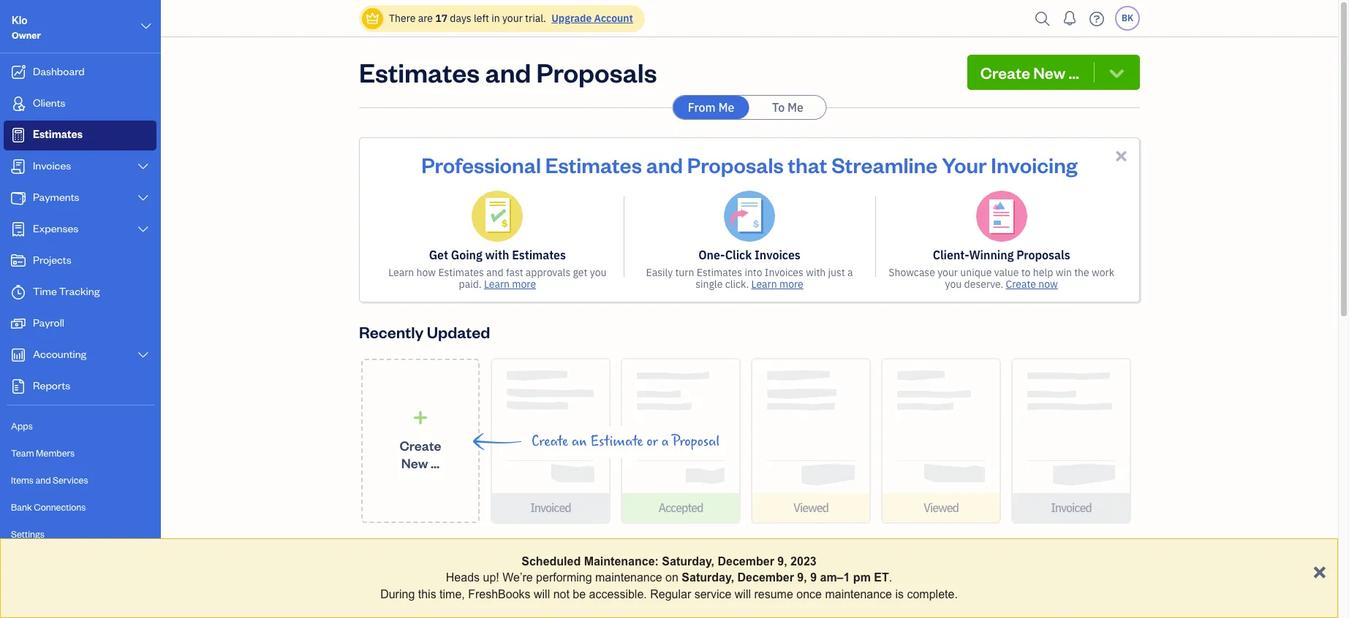 Task type: locate. For each thing, give the bounding box(es) containing it.
now
[[1039, 278, 1058, 291]]

estimates link
[[4, 121, 157, 151]]

fast
[[506, 266, 523, 279]]

1 vertical spatial your
[[938, 266, 958, 279]]

invoicing
[[991, 151, 1078, 178]]

2 horizontal spatial learn
[[752, 278, 777, 291]]

invoiced
[[530, 501, 571, 516], [1051, 501, 1092, 516]]

1 horizontal spatial maintenance
[[825, 589, 892, 601]]

chevron large down image
[[139, 18, 153, 35], [136, 161, 150, 173], [136, 192, 150, 204], [136, 350, 150, 361]]

9, left 9
[[797, 572, 807, 585]]

1 horizontal spatial viewed
[[924, 501, 959, 516]]

one-click invoices image
[[724, 191, 775, 242]]

0 horizontal spatial with
[[485, 248, 509, 263]]

get
[[429, 248, 448, 263]]

and
[[485, 55, 531, 89], [646, 151, 683, 178], [486, 266, 504, 279], [35, 475, 51, 486], [463, 550, 491, 570]]

2 viewed from the left
[[924, 501, 959, 516]]

0 horizontal spatial viewed
[[794, 501, 829, 516]]

create new … down search image
[[981, 62, 1080, 83]]

december
[[718, 556, 774, 568], [738, 572, 794, 585]]

1 vertical spatial december
[[738, 572, 794, 585]]

viewed up 2023
[[794, 501, 829, 516]]

2 vertical spatial invoices
[[765, 266, 804, 279]]

0 vertical spatial your
[[502, 12, 523, 25]]

left
[[474, 12, 489, 25]]

9,
[[778, 556, 787, 568], [797, 572, 807, 585]]

1 horizontal spatial create new … button
[[967, 55, 1140, 90]]

items and services
[[11, 475, 88, 486]]

with up learn how estimates and fast approvals get you paid.
[[485, 248, 509, 263]]

learn for one-click invoices
[[752, 278, 777, 291]]

invoices inside the easily turn estimates into invoices with just a single click.
[[765, 266, 804, 279]]

0 horizontal spatial a
[[662, 434, 669, 451]]

create new … down plus icon
[[400, 437, 441, 471]]

items and services link
[[4, 468, 157, 494]]

easily
[[646, 266, 673, 279]]

and inside 'main' element
[[35, 475, 51, 486]]

maintenance down pm
[[825, 589, 892, 601]]

2 me from the left
[[788, 100, 804, 115]]

get
[[573, 266, 588, 279]]

from
[[688, 100, 716, 115]]

chevron large down image for invoices
[[136, 161, 150, 173]]

invoices up 'payments'
[[33, 159, 71, 173]]

1 vertical spatial 9,
[[797, 572, 807, 585]]

plus image
[[412, 411, 429, 425]]

0 vertical spatial with
[[485, 248, 509, 263]]

invoices inside 'main' element
[[33, 159, 71, 173]]

reports
[[33, 379, 70, 393]]

will left not on the left bottom of page
[[534, 589, 550, 601]]

0 horizontal spatial your
[[502, 12, 523, 25]]

approvals
[[526, 266, 571, 279]]

0 vertical spatial a
[[848, 266, 853, 279]]

learn left how
[[389, 266, 414, 279]]

to me
[[772, 100, 804, 115]]

dashboard image
[[10, 65, 27, 80]]

2 more from the left
[[780, 278, 804, 291]]

your down client-
[[938, 266, 958, 279]]

saturday, up service on the bottom of page
[[682, 572, 734, 585]]

proposals
[[537, 55, 657, 89], [687, 151, 784, 178], [1017, 248, 1071, 263], [494, 550, 566, 570]]

me right from
[[719, 100, 735, 115]]

1 vertical spatial with
[[806, 266, 826, 279]]

me right to
[[788, 100, 804, 115]]

0 horizontal spatial more
[[512, 278, 536, 291]]

go to help image
[[1085, 8, 1109, 30]]

1 vertical spatial create new … button
[[361, 359, 480, 524]]

your right in in the left top of the page
[[502, 12, 523, 25]]

0 vertical spatial create new … button
[[967, 55, 1140, 90]]

bk button
[[1115, 6, 1140, 31]]

0 horizontal spatial …
[[431, 455, 440, 471]]

new down search image
[[1034, 62, 1066, 83]]

more down get going with estimates
[[512, 278, 536, 291]]

2 invoiced from the left
[[1051, 501, 1092, 516]]

items
[[11, 475, 34, 486]]

you inside learn how estimates and fast approvals get you paid.
[[590, 266, 607, 279]]

with left just
[[806, 266, 826, 279]]

1 horizontal spatial learn more
[[752, 278, 804, 291]]

1 horizontal spatial a
[[848, 266, 853, 279]]

maintenance:
[[584, 556, 659, 568]]

1 horizontal spatial with
[[806, 266, 826, 279]]

you down client-
[[945, 278, 962, 291]]

1 horizontal spatial create new …
[[981, 62, 1080, 83]]

proposals up help
[[1017, 248, 1071, 263]]

0 vertical spatial new
[[1034, 62, 1066, 83]]

1 horizontal spatial new
[[1034, 62, 1066, 83]]

heads
[[446, 572, 480, 585]]

0 vertical spatial maintenance
[[595, 572, 662, 585]]

will right service on the bottom of page
[[735, 589, 751, 601]]

days
[[450, 12, 471, 25]]

there
[[389, 12, 416, 25]]

to
[[1022, 266, 1031, 279]]

1 viewed from the left
[[794, 501, 829, 516]]

klo owner
[[12, 13, 41, 41]]

0 horizontal spatial you
[[590, 266, 607, 279]]

a inside the easily turn estimates into invoices with just a single click.
[[848, 266, 853, 279]]

0 horizontal spatial learn more
[[484, 278, 536, 291]]

client-
[[933, 248, 969, 263]]

professional
[[421, 151, 541, 178]]

1 horizontal spatial invoiced
[[1051, 501, 1092, 516]]

1 vertical spatial new
[[401, 455, 428, 471]]

2023
[[791, 556, 817, 568]]

learn more right click.
[[752, 278, 804, 291]]

going
[[451, 248, 483, 263]]

team members
[[11, 448, 75, 459]]

in
[[492, 12, 500, 25]]

time tracking
[[33, 285, 100, 298]]

maintenance down maintenance:
[[595, 572, 662, 585]]

more right into
[[780, 278, 804, 291]]

1 horizontal spatial you
[[945, 278, 962, 291]]

1 vertical spatial a
[[662, 434, 669, 451]]

one-click invoices
[[699, 248, 801, 263]]

members
[[36, 448, 75, 459]]

×
[[1313, 557, 1327, 584]]

1 vertical spatial maintenance
[[825, 589, 892, 601]]

1 horizontal spatial learn
[[484, 278, 510, 291]]

1 me from the left
[[719, 100, 735, 115]]

1 horizontal spatial me
[[788, 100, 804, 115]]

17
[[435, 12, 448, 25]]

once
[[797, 589, 822, 601]]

maintenance
[[595, 572, 662, 585], [825, 589, 892, 601]]

1 vertical spatial create new …
[[400, 437, 441, 471]]

is
[[896, 589, 904, 601]]

with inside the easily turn estimates into invoices with just a single click.
[[806, 266, 826, 279]]

estimates inside 'link'
[[33, 127, 83, 141]]

estimate
[[591, 434, 643, 451]]

0 vertical spatial saturday,
[[662, 556, 715, 568]]

saturday, up on
[[662, 556, 715, 568]]

a right just
[[848, 266, 853, 279]]

1 horizontal spatial will
[[735, 589, 751, 601]]

during
[[380, 589, 415, 601]]

paid.
[[459, 278, 482, 291]]

learn right paid. at the top left
[[484, 278, 510, 291]]

you inside showcase your unique value to help win the work you deserve.
[[945, 278, 962, 291]]

project image
[[10, 254, 27, 268]]

chevron large down image inside the payments link
[[136, 192, 150, 204]]

new down plus icon
[[401, 455, 428, 471]]

create new … button for create an estimate or a proposal
[[361, 359, 480, 524]]

… inside create new …
[[431, 455, 440, 471]]

0 vertical spatial create new …
[[981, 62, 1080, 83]]

0 horizontal spatial invoiced
[[530, 501, 571, 516]]

a right or
[[662, 434, 669, 451]]

estimate image
[[10, 128, 27, 143]]

0 horizontal spatial create new …
[[400, 437, 441, 471]]

a
[[848, 266, 853, 279], [662, 434, 669, 451]]

2 will from the left
[[735, 589, 751, 601]]

0 horizontal spatial me
[[719, 100, 735, 115]]

0 horizontal spatial create new … button
[[361, 359, 480, 524]]

on
[[666, 572, 679, 585]]

client-winning proposals image
[[976, 191, 1027, 242]]

.
[[889, 572, 892, 585]]

create new …
[[981, 62, 1080, 83], [400, 437, 441, 471]]

0 horizontal spatial learn
[[389, 266, 414, 279]]

you right get
[[590, 266, 607, 279]]

invoices right into
[[765, 266, 804, 279]]

invoices up into
[[755, 248, 801, 263]]

1 vertical spatial …
[[431, 455, 440, 471]]

with
[[485, 248, 509, 263], [806, 266, 826, 279]]

will
[[534, 589, 550, 601], [735, 589, 751, 601]]

learn more down get going with estimates
[[484, 278, 536, 291]]

0 horizontal spatial will
[[534, 589, 550, 601]]

viewed
[[794, 501, 829, 516], [924, 501, 959, 516]]

resume
[[754, 589, 793, 601]]

viewed up search "text box"
[[924, 501, 959, 516]]

0 horizontal spatial 9,
[[778, 556, 787, 568]]

1 more from the left
[[512, 278, 536, 291]]

click
[[725, 248, 752, 263]]

0 vertical spatial invoices
[[33, 159, 71, 173]]

new inside create new …
[[401, 455, 428, 471]]

client-winning proposals
[[933, 248, 1071, 263]]

learn
[[389, 266, 414, 279], [484, 278, 510, 291], [752, 278, 777, 291]]

et
[[874, 572, 889, 585]]

me for to me
[[788, 100, 804, 115]]

0 vertical spatial 9,
[[778, 556, 787, 568]]

2 learn more from the left
[[752, 278, 804, 291]]

your
[[942, 151, 987, 178]]

1 horizontal spatial …
[[1069, 62, 1080, 83]]

bk
[[1122, 12, 1134, 23]]

win
[[1056, 266, 1072, 279]]

streamline
[[832, 151, 938, 178]]

estimates and proposals
[[359, 55, 657, 89]]

there are 17 days left in your trial. upgrade account
[[389, 12, 633, 25]]

0 horizontal spatial maintenance
[[595, 572, 662, 585]]

learn inside learn how estimates and fast approvals get you paid.
[[389, 266, 414, 279]]

payments link
[[4, 184, 157, 214]]

are
[[418, 12, 433, 25]]

create
[[981, 62, 1031, 83], [1006, 278, 1036, 291], [532, 434, 568, 451], [400, 437, 441, 454]]

1 learn more from the left
[[484, 278, 536, 291]]

1 horizontal spatial 9,
[[797, 572, 807, 585]]

1 horizontal spatial more
[[780, 278, 804, 291]]

9, left 2023
[[778, 556, 787, 568]]

scheduled
[[522, 556, 581, 568]]

learn right click.
[[752, 278, 777, 291]]

1 horizontal spatial your
[[938, 266, 958, 279]]

0 horizontal spatial new
[[401, 455, 428, 471]]

your inside showcase your unique value to help win the work you deserve.
[[938, 266, 958, 279]]



Task type: describe. For each thing, give the bounding box(es) containing it.
klo
[[12, 13, 27, 27]]

chevron large down image for payments
[[136, 192, 150, 204]]

and inside learn how estimates and fast approvals get you paid.
[[486, 266, 504, 279]]

accounting
[[33, 347, 87, 361]]

tracking
[[59, 285, 100, 298]]

learn for get going with estimates
[[484, 278, 510, 291]]

recently updated
[[359, 322, 490, 342]]

get going with estimates
[[429, 248, 566, 263]]

invoice image
[[10, 159, 27, 174]]

settings
[[11, 529, 44, 541]]

projects
[[33, 253, 71, 267]]

chevron large down image for accounting
[[136, 350, 150, 361]]

apps link
[[4, 414, 157, 440]]

an
[[572, 434, 587, 451]]

one-
[[699, 248, 725, 263]]

get going with estimates image
[[472, 191, 523, 242]]

unique
[[961, 266, 992, 279]]

account
[[594, 12, 633, 25]]

all estimates and proposals
[[365, 550, 566, 570]]

estimates inside the easily turn estimates into invoices with just a single click.
[[697, 266, 742, 279]]

learn more for with
[[484, 278, 536, 291]]

settings link
[[4, 522, 157, 548]]

reports link
[[4, 372, 157, 402]]

turn
[[675, 266, 694, 279]]

apps
[[11, 421, 33, 432]]

timer image
[[10, 285, 27, 300]]

deserve.
[[964, 278, 1004, 291]]

accessible.
[[589, 589, 647, 601]]

0 vertical spatial december
[[718, 556, 774, 568]]

accounting link
[[4, 341, 157, 371]]

time tracking link
[[4, 278, 157, 308]]

1 will from the left
[[534, 589, 550, 601]]

report image
[[10, 380, 27, 394]]

proposals up we're
[[494, 550, 566, 570]]

payroll
[[33, 316, 64, 330]]

upgrade
[[552, 12, 592, 25]]

9
[[810, 572, 817, 585]]

team
[[11, 448, 34, 459]]

Search text field
[[845, 546, 977, 570]]

learn more for invoices
[[752, 278, 804, 291]]

close image
[[1113, 148, 1130, 165]]

expenses
[[33, 222, 78, 236]]

expenses link
[[4, 215, 157, 245]]

value
[[995, 266, 1019, 279]]

how
[[417, 266, 436, 279]]

all
[[365, 550, 384, 570]]

to me link
[[750, 96, 826, 119]]

that
[[788, 151, 828, 178]]

proposal
[[672, 434, 720, 451]]

single
[[696, 278, 723, 291]]

payment image
[[10, 191, 27, 206]]

service
[[695, 589, 732, 601]]

from me link
[[673, 96, 749, 119]]

work
[[1092, 266, 1115, 279]]

chart image
[[10, 348, 27, 363]]

estimates inside learn how estimates and fast approvals get you paid.
[[438, 266, 484, 279]]

up!
[[483, 572, 499, 585]]

not
[[553, 589, 570, 601]]

0 vertical spatial …
[[1069, 62, 1080, 83]]

time
[[33, 285, 57, 298]]

create new … button for estimates and proposals
[[967, 55, 1140, 90]]

payroll link
[[4, 309, 157, 339]]

am–1
[[820, 572, 850, 585]]

1 vertical spatial saturday,
[[682, 572, 734, 585]]

time,
[[440, 589, 465, 601]]

1 vertical spatial invoices
[[755, 248, 801, 263]]

services
[[53, 475, 88, 486]]

learn how estimates and fast approvals get you paid.
[[389, 266, 607, 291]]

crown image
[[365, 11, 380, 26]]

upgrade account link
[[549, 12, 633, 25]]

more for with
[[512, 278, 536, 291]]

accepted
[[659, 501, 703, 516]]

money image
[[10, 317, 27, 331]]

help
[[1033, 266, 1053, 279]]

proposals down upgrade account link
[[537, 55, 657, 89]]

main element
[[0, 0, 197, 619]]

bank
[[11, 502, 32, 513]]

payments
[[33, 190, 79, 204]]

pm
[[853, 572, 871, 585]]

easily turn estimates into invoices with just a single click.
[[646, 266, 853, 291]]

recently
[[359, 322, 424, 342]]

× dialog
[[0, 539, 1338, 619]]

notifications image
[[1058, 4, 1082, 33]]

performing
[[536, 572, 592, 585]]

bank connections
[[11, 502, 86, 513]]

we're
[[503, 572, 533, 585]]

scheduled maintenance: saturday, december 9, 2023 heads up! we're performing maintenance on saturday, december 9, 9 am–1 pm et . during this time, freshbooks will not be accessible. regular service will resume once maintenance is complete.
[[380, 556, 958, 601]]

complete.
[[907, 589, 958, 601]]

professional estimates and proposals that streamline your invoicing
[[421, 151, 1078, 178]]

showcase your unique value to help win the work you deserve.
[[889, 266, 1115, 291]]

regular
[[650, 589, 691, 601]]

invoices link
[[4, 152, 157, 182]]

expense image
[[10, 222, 27, 237]]

1 invoiced from the left
[[530, 501, 571, 516]]

more for invoices
[[780, 278, 804, 291]]

search image
[[1031, 8, 1055, 30]]

proposals up one-click invoices image
[[687, 151, 784, 178]]

chevrondown image
[[1107, 62, 1127, 83]]

connections
[[34, 502, 86, 513]]

freshbooks
[[468, 589, 531, 601]]

updated
[[427, 322, 490, 342]]

chevron large down image
[[136, 224, 150, 236]]

click.
[[725, 278, 749, 291]]

dashboard link
[[4, 58, 157, 88]]

create an estimate or a proposal
[[532, 434, 720, 451]]

client image
[[10, 97, 27, 111]]

this
[[418, 589, 436, 601]]

or
[[647, 434, 658, 451]]

me for from me
[[719, 100, 735, 115]]



Task type: vqa. For each thing, say whether or not it's contained in the screenshot.
Uploads
no



